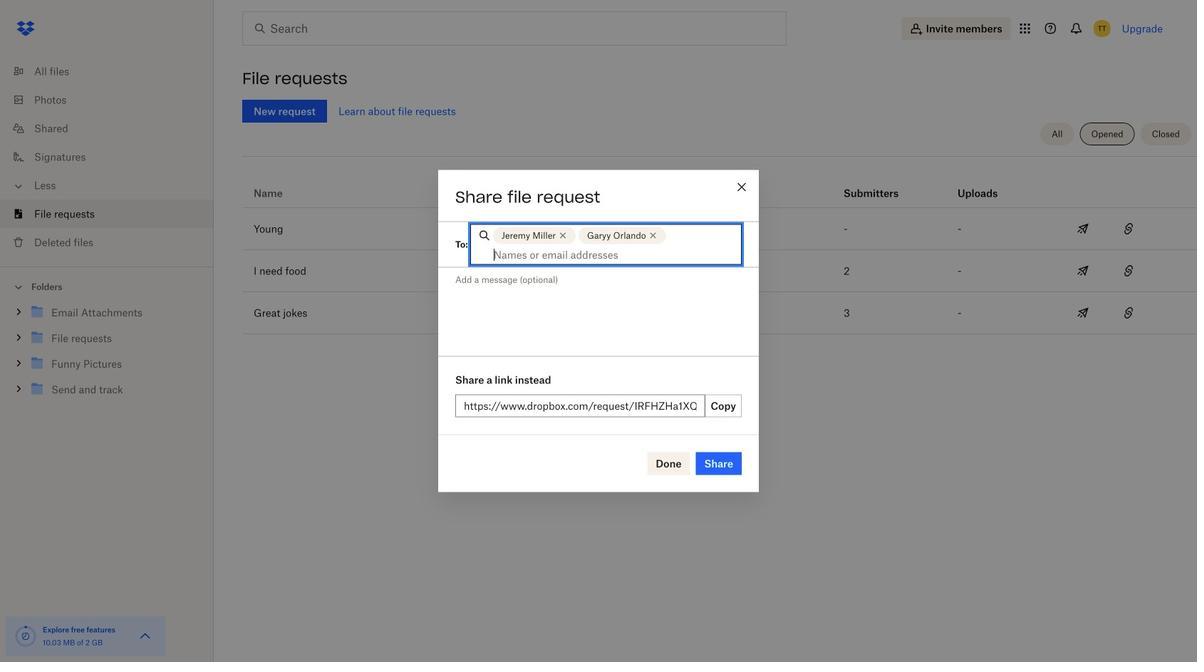 Task type: describe. For each thing, give the bounding box(es) containing it.
4 row from the top
[[242, 292, 1197, 334]]

3 row from the top
[[242, 250, 1197, 292]]

Contact input text field
[[494, 247, 735, 263]]

2 column header from the left
[[958, 167, 1015, 202]]

dropbox image
[[11, 14, 40, 43]]

2 cell from the top
[[1152, 292, 1197, 334]]

send email image for third copy link "icon" from the bottom
[[1075, 220, 1092, 237]]

send email image
[[1075, 304, 1092, 321]]

1 cell from the top
[[1152, 208, 1197, 249]]

pro trial element
[[723, 185, 746, 202]]

less image
[[11, 179, 26, 194]]



Task type: vqa. For each thing, say whether or not it's contained in the screenshot.
SEND EMAIL 'ICON' corresponding to Copy link image
yes



Task type: locate. For each thing, give the bounding box(es) containing it.
0 vertical spatial cell
[[1152, 208, 1197, 249]]

group
[[0, 297, 214, 413]]

3 copy link image from the top
[[1120, 304, 1138, 321]]

1 copy link image from the top
[[1120, 220, 1138, 237]]

1 column header from the left
[[844, 167, 901, 202]]

0 vertical spatial send email image
[[1075, 220, 1092, 237]]

1 vertical spatial send email image
[[1075, 262, 1092, 279]]

dialog
[[438, 170, 759, 492]]

1 vertical spatial copy link image
[[1120, 262, 1138, 279]]

send email image
[[1075, 220, 1092, 237], [1075, 262, 1092, 279]]

1 row from the top
[[242, 162, 1197, 208]]

table
[[242, 162, 1197, 334]]

0 horizontal spatial column header
[[844, 167, 901, 202]]

copy link image
[[1120, 220, 1138, 237], [1120, 262, 1138, 279], [1120, 304, 1138, 321]]

Add a message (optional) text field
[[438, 268, 759, 354]]

2 row from the top
[[242, 208, 1197, 250]]

list item
[[0, 200, 214, 228]]

2 send email image from the top
[[1075, 262, 1092, 279]]

1 send email image from the top
[[1075, 220, 1092, 237]]

None text field
[[464, 398, 697, 414]]

row
[[242, 162, 1197, 208], [242, 208, 1197, 250], [242, 250, 1197, 292], [242, 292, 1197, 334]]

2 vertical spatial copy link image
[[1120, 304, 1138, 321]]

1 horizontal spatial column header
[[958, 167, 1015, 202]]

send email image for second copy link "icon" from the bottom of the page
[[1075, 262, 1092, 279]]

2 copy link image from the top
[[1120, 262, 1138, 279]]

column header
[[844, 167, 901, 202], [958, 167, 1015, 202]]

list
[[0, 48, 214, 267]]

0 vertical spatial copy link image
[[1120, 220, 1138, 237]]

row group
[[242, 208, 1197, 334]]

1 vertical spatial cell
[[1152, 292, 1197, 334]]

cell
[[1152, 208, 1197, 249], [1152, 292, 1197, 334]]



